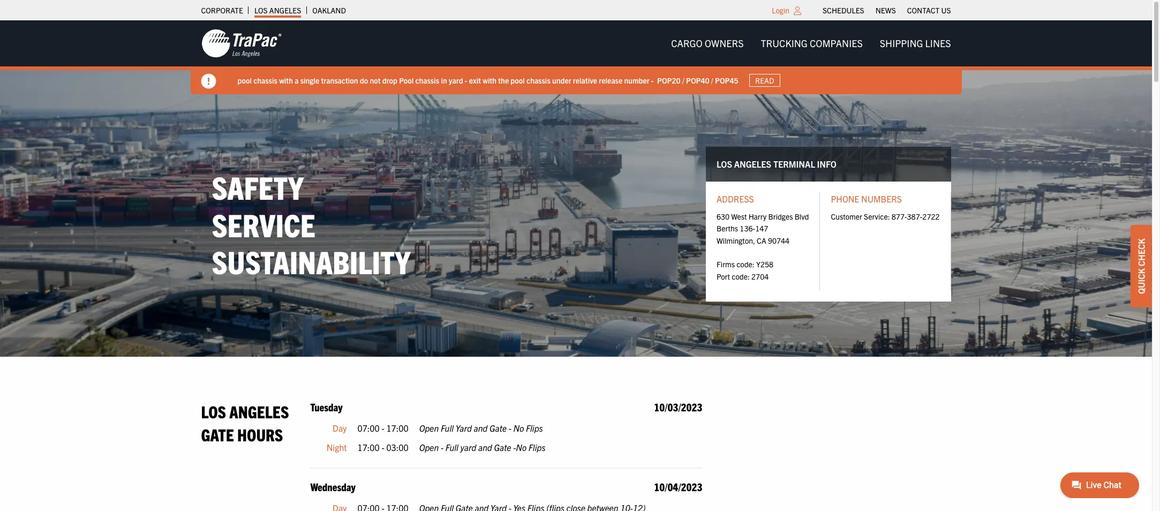 Task type: describe. For each thing, give the bounding box(es) containing it.
shipping lines
[[880, 37, 951, 49]]

night
[[327, 442, 347, 453]]

pool chassis with a single transaction  do not drop pool chassis in yard -  exit with the pool chassis under relative release number -  pop20 / pop40 / pop45
[[238, 75, 739, 85]]

wednesday
[[311, 480, 356, 494]]

news link
[[876, 3, 896, 18]]

customer service: 877-387-2722
[[831, 212, 940, 221]]

1 chassis from the left
[[254, 75, 278, 85]]

0 vertical spatial flips
[[526, 423, 543, 434]]

07:00 - 17:00
[[358, 423, 409, 434]]

under
[[553, 75, 572, 85]]

number
[[625, 75, 650, 85]]

us
[[942, 5, 951, 15]]

corporate link
[[201, 3, 243, 18]]

read link
[[749, 74, 781, 87]]

los for los angeles gate hours
[[201, 401, 226, 422]]

0 vertical spatial and
[[474, 423, 488, 434]]

numbers
[[862, 194, 902, 204]]

customer
[[831, 212, 863, 221]]

banner containing cargo owners
[[0, 20, 1161, 94]]

news
[[876, 5, 896, 15]]

open - full yard and gate -no flips
[[419, 442, 546, 453]]

pop20
[[658, 75, 681, 85]]

trucking
[[761, 37, 808, 49]]

solid image
[[201, 74, 216, 89]]

address
[[717, 194, 754, 204]]

owners
[[705, 37, 744, 49]]

menu bar containing cargo owners
[[663, 33, 960, 54]]

day
[[333, 423, 347, 434]]

oakland link
[[313, 3, 346, 18]]

the
[[499, 75, 509, 85]]

630 west harry bridges blvd berths 136-147 wilmington, ca 90744
[[717, 212, 809, 245]]

port
[[717, 272, 730, 281]]

2 with from the left
[[483, 75, 497, 85]]

service
[[212, 205, 316, 244]]

contact
[[908, 5, 940, 15]]

3 chassis from the left
[[527, 75, 551, 85]]

los angeles link
[[254, 3, 301, 18]]

drop
[[382, 75, 398, 85]]

hours
[[237, 424, 283, 445]]

tuesday
[[311, 400, 343, 414]]

cargo owners
[[672, 37, 744, 49]]

1 vertical spatial flips
[[529, 442, 546, 453]]

10/03/2023
[[655, 400, 703, 414]]

contact us
[[908, 5, 951, 15]]

do
[[360, 75, 368, 85]]

shipping
[[880, 37, 924, 49]]

1 / from the left
[[683, 75, 685, 85]]

quick check
[[1137, 239, 1147, 294]]

y258
[[757, 260, 774, 269]]

10/04/2023
[[655, 480, 703, 494]]

136-
[[740, 224, 756, 233]]

a
[[295, 75, 299, 85]]

0 vertical spatial yard
[[449, 75, 463, 85]]

west
[[732, 212, 747, 221]]

07:00
[[358, 423, 380, 434]]

los for los angeles
[[254, 5, 268, 15]]

oakland
[[313, 5, 346, 15]]

trucking companies
[[761, 37, 863, 49]]

angeles for los angeles
[[269, 5, 301, 15]]

berths
[[717, 224, 739, 233]]

03:00
[[387, 442, 409, 453]]

harry
[[749, 212, 767, 221]]

contact us link
[[908, 3, 951, 18]]

safety
[[212, 167, 304, 206]]

2722
[[923, 212, 940, 221]]

login
[[772, 5, 790, 15]]

open for open full yard and gate - no flips
[[419, 423, 439, 434]]



Task type: vqa. For each thing, say whether or not it's contained in the screenshot.
characters related to First Name *
no



Task type: locate. For each thing, give the bounding box(es) containing it.
0 vertical spatial full
[[441, 423, 454, 434]]

630
[[717, 212, 730, 221]]

no
[[514, 423, 524, 434], [516, 442, 527, 453]]

2 pool from the left
[[511, 75, 525, 85]]

angeles left oakland
[[269, 5, 301, 15]]

1 horizontal spatial /
[[712, 75, 714, 85]]

877-
[[892, 212, 908, 221]]

open left "yard"
[[419, 423, 439, 434]]

pool
[[399, 75, 414, 85]]

1 horizontal spatial los
[[254, 5, 268, 15]]

1 horizontal spatial pool
[[511, 75, 525, 85]]

firms code:  y258 port code:  2704
[[717, 260, 774, 281]]

chassis left under
[[527, 75, 551, 85]]

/ left pop45
[[712, 75, 714, 85]]

angeles for los angeles terminal info
[[735, 158, 772, 169]]

pop45
[[715, 75, 739, 85]]

2 chassis from the left
[[416, 75, 440, 85]]

schedules
[[823, 5, 865, 15]]

light image
[[794, 6, 802, 15]]

gate down open full yard and gate - no flips
[[494, 442, 511, 453]]

17:00 - 03:00
[[358, 442, 409, 453]]

terminal
[[774, 158, 816, 169]]

1 vertical spatial los
[[717, 158, 733, 169]]

with
[[279, 75, 293, 85], [483, 75, 497, 85]]

service:
[[864, 212, 890, 221]]

corporate
[[201, 5, 243, 15]]

transaction
[[321, 75, 358, 85]]

pool
[[238, 75, 252, 85], [511, 75, 525, 85]]

0 vertical spatial 17:00
[[387, 423, 409, 434]]

phone
[[831, 194, 860, 204]]

shipping lines link
[[872, 33, 960, 54]]

full
[[441, 423, 454, 434], [446, 442, 459, 453]]

quick check link
[[1131, 225, 1153, 308]]

no up open - full yard and gate -no flips
[[514, 423, 524, 434]]

and down open full yard and gate - no flips
[[479, 442, 492, 453]]

code: up 2704
[[737, 260, 755, 269]]

cargo
[[672, 37, 703, 49]]

1 vertical spatial open
[[419, 442, 439, 453]]

2 / from the left
[[712, 75, 714, 85]]

with left the
[[483, 75, 497, 85]]

2704
[[752, 272, 769, 281]]

menu bar
[[818, 3, 957, 18], [663, 33, 960, 54]]

17:00 down 07:00 at the left
[[358, 442, 380, 453]]

0 vertical spatial los
[[254, 5, 268, 15]]

1 horizontal spatial with
[[483, 75, 497, 85]]

angeles inside los angeles gate hours
[[229, 401, 289, 422]]

ca
[[757, 236, 767, 245]]

0 vertical spatial menu bar
[[818, 3, 957, 18]]

chassis left in
[[416, 75, 440, 85]]

0 vertical spatial no
[[514, 423, 524, 434]]

0 horizontal spatial chassis
[[254, 75, 278, 85]]

menu bar up shipping
[[818, 3, 957, 18]]

login link
[[772, 5, 790, 15]]

companies
[[810, 37, 863, 49]]

los
[[254, 5, 268, 15], [717, 158, 733, 169], [201, 401, 226, 422]]

open for open - full yard and gate -no flips
[[419, 442, 439, 453]]

pop40
[[686, 75, 710, 85]]

/ left pop40
[[683, 75, 685, 85]]

1 open from the top
[[419, 423, 439, 434]]

1 with from the left
[[279, 75, 293, 85]]

0 horizontal spatial /
[[683, 75, 685, 85]]

and
[[474, 423, 488, 434], [479, 442, 492, 453]]

1 vertical spatial no
[[516, 442, 527, 453]]

angeles up hours
[[229, 401, 289, 422]]

1 vertical spatial and
[[479, 442, 492, 453]]

1 vertical spatial code:
[[732, 272, 750, 281]]

exit
[[469, 75, 481, 85]]

2 open from the top
[[419, 442, 439, 453]]

open
[[419, 423, 439, 434], [419, 442, 439, 453]]

sustainability
[[212, 242, 411, 281]]

no down open full yard and gate - no flips
[[516, 442, 527, 453]]

yard
[[449, 75, 463, 85], [461, 442, 477, 453]]

los inside los angeles gate hours
[[201, 401, 226, 422]]

2 horizontal spatial chassis
[[527, 75, 551, 85]]

and right "yard"
[[474, 423, 488, 434]]

17:00
[[387, 423, 409, 434], [358, 442, 380, 453]]

los angeles image
[[201, 28, 282, 58]]

los for los angeles terminal info
[[717, 158, 733, 169]]

check
[[1137, 239, 1147, 266]]

yard
[[456, 423, 472, 434]]

full down "yard"
[[446, 442, 459, 453]]

gate left hours
[[201, 424, 234, 445]]

quick
[[1137, 268, 1147, 294]]

los angeles terminal info
[[717, 158, 837, 169]]

0 horizontal spatial 17:00
[[358, 442, 380, 453]]

-
[[465, 75, 468, 85], [652, 75, 654, 85], [382, 423, 385, 434], [509, 423, 512, 434], [382, 442, 385, 453], [441, 442, 444, 453], [513, 442, 516, 453]]

firms
[[717, 260, 735, 269]]

1 vertical spatial angeles
[[735, 158, 772, 169]]

full left "yard"
[[441, 423, 454, 434]]

0 horizontal spatial los
[[201, 401, 226, 422]]

1 pool from the left
[[238, 75, 252, 85]]

0 vertical spatial code:
[[737, 260, 755, 269]]

0 vertical spatial open
[[419, 423, 439, 434]]

relative
[[573, 75, 598, 85]]

safety service sustainability
[[212, 167, 411, 281]]

1 vertical spatial menu bar
[[663, 33, 960, 54]]

90744
[[768, 236, 790, 245]]

1 horizontal spatial chassis
[[416, 75, 440, 85]]

angeles for los angeles gate hours
[[229, 401, 289, 422]]

0 vertical spatial angeles
[[269, 5, 301, 15]]

with left the a
[[279, 75, 293, 85]]

387-
[[908, 212, 923, 221]]

code:
[[737, 260, 755, 269], [732, 272, 750, 281]]

17:00 up 03:00
[[387, 423, 409, 434]]

release
[[599, 75, 623, 85]]

schedules link
[[823, 3, 865, 18]]

1 vertical spatial yard
[[461, 442, 477, 453]]

2 horizontal spatial los
[[717, 158, 733, 169]]

2 vertical spatial angeles
[[229, 401, 289, 422]]

menu bar down light image
[[663, 33, 960, 54]]

1 vertical spatial 17:00
[[358, 442, 380, 453]]

los inside los angeles link
[[254, 5, 268, 15]]

phone numbers
[[831, 194, 902, 204]]

147
[[756, 224, 769, 233]]

1 vertical spatial full
[[446, 442, 459, 453]]

cargo owners link
[[663, 33, 753, 54]]

blvd
[[795, 212, 809, 221]]

chassis left the a
[[254, 75, 278, 85]]

banner
[[0, 20, 1161, 94]]

2 vertical spatial los
[[201, 401, 226, 422]]

0 horizontal spatial with
[[279, 75, 293, 85]]

gate up open - full yard and gate -no flips
[[490, 423, 507, 434]]

0 horizontal spatial pool
[[238, 75, 252, 85]]

los angeles
[[254, 5, 301, 15]]

angeles
[[269, 5, 301, 15], [735, 158, 772, 169], [229, 401, 289, 422]]

read
[[756, 76, 775, 85]]

not
[[370, 75, 381, 85]]

pool right the
[[511, 75, 525, 85]]

yard right in
[[449, 75, 463, 85]]

open full yard and gate - no flips
[[419, 423, 543, 434]]

wilmington,
[[717, 236, 756, 245]]

yard down "yard"
[[461, 442, 477, 453]]

open right 03:00
[[419, 442, 439, 453]]

info
[[818, 158, 837, 169]]

angeles up the address
[[735, 158, 772, 169]]

code: right port
[[732, 272, 750, 281]]

pool right solid image
[[238, 75, 252, 85]]

1 horizontal spatial 17:00
[[387, 423, 409, 434]]

menu bar containing schedules
[[818, 3, 957, 18]]

gate inside los angeles gate hours
[[201, 424, 234, 445]]

los angeles gate hours
[[201, 401, 289, 445]]

trucking companies link
[[753, 33, 872, 54]]

single
[[300, 75, 320, 85]]

in
[[441, 75, 447, 85]]

lines
[[926, 37, 951, 49]]

bridges
[[769, 212, 793, 221]]



